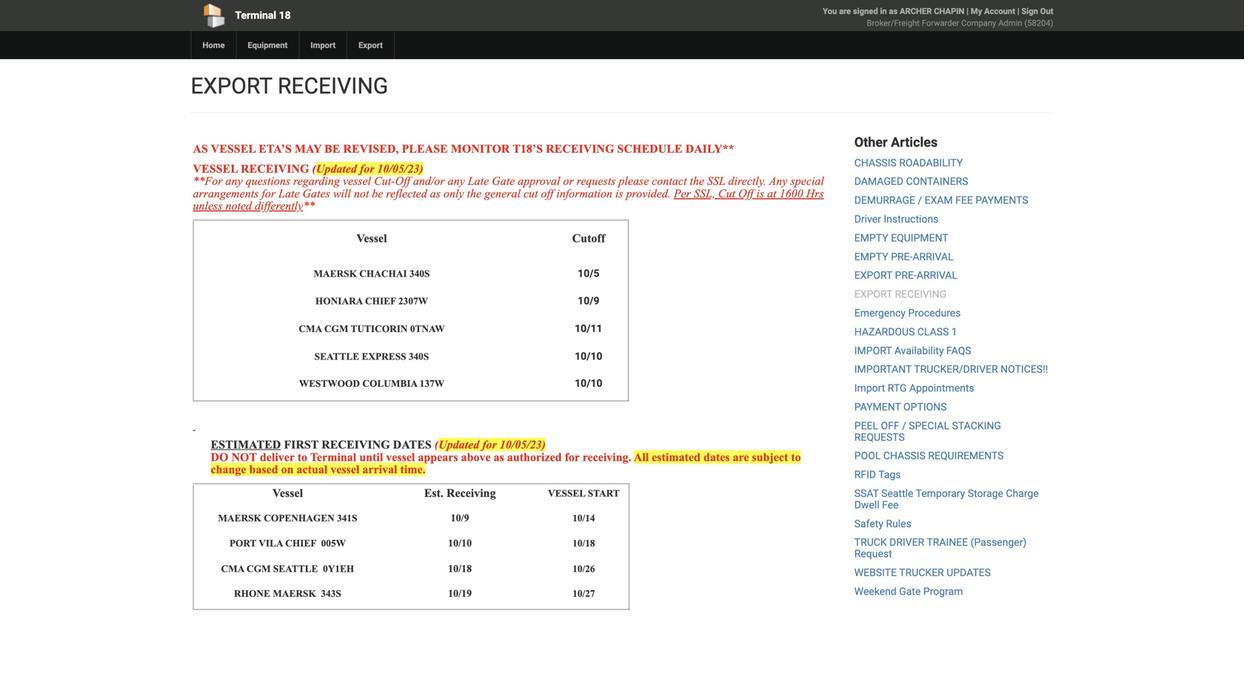 Task type: locate. For each thing, give the bounding box(es) containing it.
class
[[918, 326, 949, 338]]

vessel right "as" on the top left
[[211, 142, 256, 156]]

export down empty pre-arrival link
[[854, 270, 893, 282]]

1 horizontal spatial cma
[[299, 324, 322, 335]]

1 vertical spatial 10/9
[[451, 513, 469, 524]]

gate down trucker at the bottom right
[[899, 586, 921, 598]]

0tnaw
[[410, 324, 445, 335]]

at
[[767, 187, 777, 200]]

0 vertical spatial /
[[918, 194, 922, 207]]

vessel for vessel receiving ( updated for 10/05/23)
[[193, 162, 238, 175]]

1 vertical spatial vessel
[[193, 162, 238, 175]]

/ right off
[[902, 420, 906, 432]]

2 any from the left
[[448, 174, 465, 188]]

10/9 down 10/5
[[578, 295, 600, 307]]

vessel down "as" on the top left
[[193, 162, 238, 175]]

2 vertical spatial 10/10
[[448, 538, 472, 550]]

first
[[284, 438, 319, 452]]

chassis
[[854, 157, 897, 169], [883, 450, 926, 463]]

to
[[297, 451, 307, 464], [791, 451, 801, 464]]

1 horizontal spatial are
[[839, 6, 851, 16]]

start
[[588, 488, 620, 500]]

0 vertical spatial export
[[191, 73, 272, 99]]

0 horizontal spatial vessel
[[272, 487, 303, 500]]

10/05/23) up reflected
[[377, 162, 423, 175]]

receiving up emergency procedures link
[[895, 289, 947, 301]]

maersk up honiara
[[314, 268, 357, 279]]

0 horizontal spatial maersk
[[218, 513, 261, 524]]

0 horizontal spatial the
[[467, 187, 481, 200]]

any up "noted"
[[226, 174, 243, 188]]

1 vertical spatial terminal
[[310, 451, 356, 464]]

1 horizontal spatial as
[[494, 451, 504, 464]]

arrival up procedures
[[917, 270, 958, 282]]

empty down empty equipment link
[[854, 251, 888, 263]]

time.
[[400, 463, 426, 477]]

off left and/or
[[395, 174, 410, 188]]

1 vertical spatial import
[[854, 383, 885, 395]]

gate inside other articles chassis roadability damaged containers demurrage / exam fee payments driver instructions empty equipment empty pre-arrival export pre-arrival export receiving emergency procedures hazardous class 1 import availability faqs important trucker/driver notices!! import rtg appointments payment options peel off / special stacking requests pool chassis requirements rfid tags ssat seattle temporary storage charge dwell fee safety rules truck driver trainee (passenger) request website trucker updates weekend gate program
[[899, 586, 921, 598]]

my account link
[[971, 6, 1015, 16]]

only
[[444, 187, 464, 200]]

0 vertical spatial vessel
[[357, 232, 387, 245]]

appointments
[[909, 383, 974, 395]]

terminal left until
[[310, 451, 356, 464]]

are right dates
[[733, 451, 749, 464]]

honiara chief 2307w
[[315, 296, 428, 307]]

for right "noted"
[[262, 187, 276, 200]]

1 horizontal spatial 10/18
[[573, 539, 595, 550]]

truck
[[854, 537, 887, 549]]

weekend gate program link
[[854, 586, 963, 598]]

1 vertical spatial are
[[733, 451, 749, 464]]

1 to from the left
[[297, 451, 307, 464]]

cgm up seattle
[[324, 324, 348, 335]]

0 vertical spatial empty
[[854, 232, 888, 244]]

343s
[[321, 589, 341, 600]]

0 vertical spatial 10/18
[[573, 539, 595, 550]]

updated down 'be'
[[316, 162, 357, 175]]

1 empty from the top
[[854, 232, 888, 244]]

columbia
[[362, 379, 418, 390]]

0 vertical spatial updated
[[316, 162, 357, 175]]

seattle
[[881, 488, 914, 500]]

stacking
[[952, 420, 1001, 432]]

1 vertical spatial pre-
[[895, 270, 917, 282]]

0 horizontal spatial updated
[[316, 162, 357, 175]]

import up the payment at the right of page
[[854, 383, 885, 395]]

updates
[[947, 567, 991, 579]]

updated right dates
[[439, 438, 479, 452]]

please
[[619, 174, 649, 188]]

340s down 0tnaw
[[409, 351, 429, 362]]

0 vertical spatial arrival
[[913, 251, 954, 263]]

off inside per ssl, cut off is at 1600 hrs unless noted differently
[[738, 187, 754, 200]]

broker/freight
[[867, 18, 920, 28]]

10/05/23) right the above
[[500, 438, 546, 452]]

1 is from the left
[[615, 187, 623, 200]]

1 horizontal spatial gate
[[899, 586, 921, 598]]

equipment link
[[236, 31, 299, 59]]

cma down port
[[221, 564, 244, 575]]

2 vertical spatial vessel
[[548, 488, 586, 500]]

export
[[191, 73, 272, 99], [854, 270, 893, 282], [854, 289, 893, 301]]

to inside the all estimated dates are subject to change based on actual vessel arrival time.
[[791, 451, 801, 464]]

are inside you are signed in as archer chapin | my account | sign out broker/freight forwarder company admin (58204)
[[839, 6, 851, 16]]

0 vertical spatial cma
[[299, 324, 322, 335]]

as left only
[[430, 187, 441, 200]]

340s for 10/5
[[410, 268, 430, 279]]

0 horizontal spatial off
[[395, 174, 410, 188]]

home link
[[191, 31, 236, 59]]

1 vertical spatial as
[[430, 187, 441, 200]]

to right on
[[297, 451, 307, 464]]

export
[[359, 40, 383, 50]]

ssat
[[854, 488, 879, 500]]

information
[[556, 187, 612, 200]]

0 horizontal spatial to
[[297, 451, 307, 464]]

not
[[231, 451, 257, 464]]

gate inside **for any questions regarding vessel cut-off and/or any late gate approval or requests please contact the ssl directly. any special arrangements for late gates will not be reflected as only the general cut off information is provided.
[[492, 174, 515, 188]]

receiving.
[[583, 451, 631, 464]]

chassis up damaged
[[854, 157, 897, 169]]

westwood
[[299, 379, 360, 390]]

1 vertical spatial 10/05/23)
[[500, 438, 546, 452]]

cgm
[[324, 324, 348, 335], [247, 564, 271, 575]]

empty pre-arrival link
[[854, 251, 954, 263]]

program
[[923, 586, 963, 598]]

1 horizontal spatial vessel
[[357, 232, 387, 245]]

vessel down on
[[272, 487, 303, 500]]

10/10 for 340s
[[575, 351, 602, 363]]

late right only
[[468, 174, 489, 188]]

**for
[[193, 174, 223, 188]]

peel
[[854, 420, 878, 432]]

0 horizontal spatial gate
[[492, 174, 515, 188]]

0 horizontal spatial cma
[[221, 564, 244, 575]]

the
[[690, 174, 704, 188], [467, 187, 481, 200]]

( right dates
[[435, 438, 439, 452]]

cma for est. receiving
[[221, 564, 244, 575]]

schedule
[[617, 142, 683, 156]]

( down 'may' on the top of the page
[[312, 162, 316, 175]]

chief
[[365, 296, 396, 307]]

cma for cutoff
[[299, 324, 322, 335]]

late left the **
[[279, 187, 300, 200]]

10/9 for 341s
[[451, 513, 469, 524]]

gate left the cut
[[492, 174, 515, 188]]

receiving
[[278, 73, 388, 99], [546, 142, 614, 156], [241, 162, 309, 175], [895, 289, 947, 301], [322, 438, 390, 452]]

1 vertical spatial cgm
[[247, 564, 271, 575]]

instructions
[[884, 213, 939, 226]]

off inside **for any questions regarding vessel cut-off and/or any late gate approval or requests please contact the ssl directly. any special arrangements for late gates will not be reflected as only the general cut off information is provided.
[[395, 174, 410, 188]]

/ left exam
[[918, 194, 922, 207]]

0 vertical spatial gate
[[492, 174, 515, 188]]

1 vertical spatial 10/10
[[575, 378, 602, 390]]

0 horizontal spatial 10/05/23)
[[377, 162, 423, 175]]

terminal 18
[[235, 9, 291, 21]]

terminal left 18 in the left of the page
[[235, 9, 276, 21]]

questions
[[246, 174, 290, 188]]

my
[[971, 6, 982, 16]]

fee
[[956, 194, 973, 207]]

1 vertical spatial updated
[[439, 438, 479, 452]]

as right in
[[889, 6, 898, 16]]

0 vertical spatial are
[[839, 6, 851, 16]]

port
[[230, 539, 257, 550]]

cma up seattle
[[299, 324, 322, 335]]

0 vertical spatial pre-
[[891, 251, 913, 263]]

damaged
[[854, 176, 904, 188]]

2 vertical spatial as
[[494, 451, 504, 464]]

import left the export link
[[311, 40, 336, 50]]

driver instructions link
[[854, 213, 939, 226]]

receiving
[[447, 487, 496, 500]]

1 horizontal spatial updated
[[439, 438, 479, 452]]

2 horizontal spatial as
[[889, 6, 898, 16]]

1 horizontal spatial 10/05/23)
[[500, 438, 546, 452]]

request
[[854, 548, 892, 561]]

maersk up port
[[218, 513, 261, 524]]

import
[[311, 40, 336, 50], [854, 383, 885, 395]]

export down the home
[[191, 73, 272, 99]]

1 vertical spatial /
[[902, 420, 906, 432]]

1 horizontal spatial (
[[435, 438, 439, 452]]

10/9 down est. receiving on the left
[[451, 513, 469, 524]]

is left provided.
[[615, 187, 623, 200]]

pre- down empty equipment link
[[891, 251, 913, 263]]

are right you
[[839, 6, 851, 16]]

archer
[[900, 6, 932, 16]]

deliver
[[260, 451, 295, 464]]

gates
[[303, 187, 330, 200]]

off
[[541, 187, 554, 200]]

0 vertical spatial maersk
[[314, 268, 357, 279]]

1 vertical spatial arrival
[[917, 270, 958, 282]]

chassis up tags on the right of page
[[883, 450, 926, 463]]

1 horizontal spatial off
[[738, 187, 754, 200]]

vessel for vessel start
[[548, 488, 586, 500]]

empty down driver
[[854, 232, 888, 244]]

2 to from the left
[[791, 451, 801, 464]]

/
[[918, 194, 922, 207], [902, 420, 906, 432]]

1 vertical spatial export
[[854, 270, 893, 282]]

0 vertical spatial terminal
[[235, 9, 276, 21]]

1 horizontal spatial maersk
[[314, 268, 357, 279]]

1 horizontal spatial /
[[918, 194, 922, 207]]

10/18 up 10/19
[[448, 563, 472, 575]]

unless
[[193, 199, 223, 213]]

0 horizontal spatial as
[[430, 187, 441, 200]]

0 horizontal spatial any
[[226, 174, 243, 188]]

pre-
[[891, 251, 913, 263], [895, 270, 917, 282]]

as inside **for any questions regarding vessel cut-off and/or any late gate approval or requests please contact the ssl directly. any special arrangements for late gates will not be reflected as only the general cut off information is provided.
[[430, 187, 441, 200]]

pre- down empty pre-arrival link
[[895, 270, 917, 282]]

actual
[[297, 463, 328, 477]]

2 is from the left
[[757, 187, 764, 200]]

export up emergency
[[854, 289, 893, 301]]

0 horizontal spatial late
[[279, 187, 300, 200]]

reflected
[[386, 187, 427, 200]]

cgm for cutoff
[[324, 324, 348, 335]]

0 horizontal spatial is
[[615, 187, 623, 200]]

rfid
[[854, 469, 876, 481]]

1 horizontal spatial import
[[854, 383, 885, 395]]

0 vertical spatial as
[[889, 6, 898, 16]]

0 horizontal spatial (
[[312, 162, 316, 175]]

the right only
[[467, 187, 481, 200]]

| left my
[[967, 6, 969, 16]]

to right subject
[[791, 451, 801, 464]]

cgm for est. receiving
[[247, 564, 271, 575]]

cgm up rhone
[[247, 564, 271, 575]]

special
[[909, 420, 950, 432]]

0 vertical spatial 10/10
[[575, 351, 602, 363]]

1 vertical spatial empty
[[854, 251, 888, 263]]

(58204)
[[1025, 18, 1054, 28]]

cma cgm tuticorin 0tnaw
[[299, 324, 445, 335]]

137w
[[420, 379, 444, 390]]

| left sign
[[1017, 6, 1020, 16]]

1 vertical spatial cma
[[221, 564, 244, 575]]

vessel up maersk chachai 340s
[[357, 232, 387, 245]]

0 vertical spatial 340s
[[410, 268, 430, 279]]

vessel up 10/14
[[548, 488, 586, 500]]

10/18
[[573, 539, 595, 550], [448, 563, 472, 575]]

10/18 down 10/14
[[573, 539, 595, 550]]

1 vertical spatial 340s
[[409, 351, 429, 362]]

the left 'ssl'
[[690, 174, 704, 188]]

1 horizontal spatial is
[[757, 187, 764, 200]]

receiving down the import link
[[278, 73, 388, 99]]

out
[[1040, 6, 1054, 16]]

2307w
[[398, 296, 428, 307]]

0 vertical spatial 10/05/23)
[[377, 162, 423, 175]]

0 vertical spatial (
[[312, 162, 316, 175]]

0 horizontal spatial import
[[311, 40, 336, 50]]

driver
[[854, 213, 881, 226]]

arrival down equipment
[[913, 251, 954, 263]]

off right cut
[[738, 187, 754, 200]]

340s
[[410, 268, 430, 279], [409, 351, 429, 362]]

1 vertical spatial vessel
[[272, 487, 303, 500]]

until
[[359, 451, 383, 464]]

any right and/or
[[448, 174, 465, 188]]

peel off / special stacking requests link
[[854, 420, 1001, 444]]

1 vertical spatial 10/18
[[448, 563, 472, 575]]

dates
[[704, 451, 730, 464]]

receiving up the or
[[546, 142, 614, 156]]

import inside other articles chassis roadability damaged containers demurrage / exam fee payments driver instructions empty equipment empty pre-arrival export pre-arrival export receiving emergency procedures hazardous class 1 import availability faqs important trucker/driver notices!! import rtg appointments payment options peel off / special stacking requests pool chassis requirements rfid tags ssat seattle temporary storage charge dwell fee safety rules truck driver trainee (passenger) request website trucker updates weekend gate program
[[854, 383, 885, 395]]

0 horizontal spatial are
[[733, 451, 749, 464]]

1 horizontal spatial cgm
[[324, 324, 348, 335]]

t18's
[[513, 142, 543, 156]]

0 horizontal spatial 10/9
[[451, 513, 469, 524]]

temporary
[[916, 488, 965, 500]]

seattle express 340s
[[315, 351, 429, 362]]

0 vertical spatial 10/9
[[578, 295, 600, 307]]

is
[[615, 187, 623, 200], [757, 187, 764, 200]]

availability
[[895, 345, 944, 357]]

1 horizontal spatial to
[[791, 451, 801, 464]]

as right the above
[[494, 451, 504, 464]]

receiving up arrival
[[322, 438, 390, 452]]

0 horizontal spatial terminal
[[235, 9, 276, 21]]

import rtg appointments link
[[854, 383, 974, 395]]

0 horizontal spatial cgm
[[247, 564, 271, 575]]

is left at
[[757, 187, 764, 200]]

demurrage / exam fee payments link
[[854, 194, 1028, 207]]

is inside **for any questions regarding vessel cut-off and/or any late gate approval or requests please contact the ssl directly. any special arrangements for late gates will not be reflected as only the general cut off information is provided.
[[615, 187, 623, 200]]

1 horizontal spatial |
[[1017, 6, 1020, 16]]

1 horizontal spatial any
[[448, 174, 465, 188]]

1 vertical spatial (
[[435, 438, 439, 452]]

0 horizontal spatial |
[[967, 6, 969, 16]]

vessel for est. receiving
[[272, 487, 303, 500]]

1 vertical spatial chassis
[[883, 450, 926, 463]]

0 vertical spatial cgm
[[324, 324, 348, 335]]

1 vertical spatial gate
[[899, 586, 921, 598]]

1 horizontal spatial 10/9
[[578, 295, 600, 307]]

340s up 2307w
[[410, 268, 430, 279]]

admin
[[999, 18, 1022, 28]]

1 vertical spatial maersk
[[218, 513, 261, 524]]



Task type: vqa. For each thing, say whether or not it's contained in the screenshot.


Task type: describe. For each thing, give the bounding box(es) containing it.
subject
[[752, 451, 788, 464]]

ssat seattle temporary storage charge dwell fee link
[[854, 488, 1039, 512]]

maersk for est. receiving
[[218, 513, 261, 524]]

company
[[961, 18, 996, 28]]

eta's
[[259, 142, 292, 156]]

rfid tags link
[[854, 469, 901, 481]]

tags
[[879, 469, 901, 481]]

damaged containers link
[[854, 176, 968, 188]]

estimated
[[652, 451, 701, 464]]

requirements
[[928, 450, 1004, 463]]

0 horizontal spatial 10/18
[[448, 563, 472, 575]]

1 any from the left
[[226, 174, 243, 188]]

1600
[[780, 187, 803, 200]]

as
[[193, 142, 208, 156]]

cma cgm seattle  0y1eh
[[221, 564, 354, 575]]

per ssl, cut off is at 1600 hrs unless noted differently
[[193, 187, 824, 213]]

estimated
[[211, 438, 281, 452]]

receiving down eta's
[[241, 162, 309, 175]]

est.
[[424, 487, 444, 500]]

vessel for cutoff
[[357, 232, 387, 245]]

10/9 for 2307w
[[578, 295, 600, 307]]

trucker
[[899, 567, 944, 579]]

requests
[[577, 174, 616, 188]]

be
[[324, 142, 340, 156]]

for inside **for any questions regarding vessel cut-off and/or any late gate approval or requests please contact the ssl directly. any special arrangements for late gates will not be reflected as only the general cut off information is provided.
[[262, 187, 276, 200]]

home
[[203, 40, 225, 50]]

demurrage
[[854, 194, 915, 207]]

copenhagen
[[264, 513, 335, 524]]

articles
[[891, 135, 938, 150]]

2 empty from the top
[[854, 251, 888, 263]]

1 horizontal spatial terminal
[[310, 451, 356, 464]]

0 vertical spatial vessel
[[211, 142, 256, 156]]

differently
[[255, 199, 303, 213]]

terminal 18 link
[[191, 0, 537, 31]]

approval
[[518, 174, 560, 188]]

vessel inside the all estimated dates are subject to change based on actual vessel arrival time.
[[331, 463, 359, 477]]

do
[[211, 451, 228, 464]]

**for any questions regarding vessel cut-off and/or any late gate approval or requests please contact the ssl directly. any special arrangements for late gates will not be reflected as only the general cut off information is provided.
[[193, 174, 824, 200]]

be
[[372, 187, 383, 200]]

emergency procedures link
[[854, 307, 961, 320]]

maersk for cutoff
[[314, 268, 357, 279]]

all estimated dates are subject to change based on actual vessel arrival time.
[[211, 451, 801, 477]]

chachai
[[359, 268, 407, 279]]

maersk copenhagen 341s
[[218, 513, 357, 524]]

based
[[249, 463, 278, 477]]

driver
[[890, 537, 924, 549]]

are inside the all estimated dates are subject to change based on actual vessel arrival time.
[[733, 451, 749, 464]]

vessel receiving ( updated for 10/05/23)
[[193, 162, 423, 175]]

0y1eh
[[323, 564, 354, 575]]

rtg
[[888, 383, 907, 395]]

do not deliver to terminal until vessel appears above as authorized for receiving.
[[211, 451, 634, 464]]

10/11
[[575, 323, 602, 335]]

ssl,
[[694, 187, 715, 200]]

10/5
[[578, 268, 600, 280]]

emergency
[[854, 307, 906, 320]]

charge
[[1006, 488, 1039, 500]]

for left receiving.
[[565, 451, 580, 464]]

you are signed in as archer chapin | my account | sign out broker/freight forwarder company admin (58204)
[[823, 6, 1054, 28]]

2 | from the left
[[1017, 6, 1020, 16]]

est. receiving
[[424, 487, 496, 500]]

10/10 for 005w
[[448, 538, 472, 550]]

faqs
[[947, 345, 971, 357]]

10/14
[[573, 513, 595, 524]]

above
[[461, 451, 491, 464]]

containers
[[906, 176, 968, 188]]

for left authorized
[[482, 438, 497, 452]]

options
[[904, 401, 947, 414]]

authorized
[[507, 451, 562, 464]]

website trucker updates link
[[854, 567, 991, 579]]

1 horizontal spatial late
[[468, 174, 489, 188]]

import link
[[299, 31, 347, 59]]

10/19
[[448, 588, 472, 600]]

other
[[854, 135, 888, 150]]

export receiving
[[191, 73, 388, 99]]

will
[[333, 187, 351, 200]]

import availability faqs link
[[854, 345, 971, 357]]

provided.
[[626, 187, 671, 200]]

1 horizontal spatial the
[[690, 174, 704, 188]]

any
[[769, 174, 788, 188]]

payment
[[854, 401, 901, 414]]

not
[[354, 187, 369, 200]]

import
[[854, 345, 892, 357]]

please
[[402, 142, 448, 156]]

is inside per ssl, cut off is at 1600 hrs unless noted differently
[[757, 187, 764, 200]]

arrival
[[362, 463, 397, 477]]

1 | from the left
[[967, 6, 969, 16]]

340s for 10/10
[[409, 351, 429, 362]]

port vila chief  005w
[[230, 539, 346, 550]]

vessel inside **for any questions regarding vessel cut-off and/or any late gate approval or requests please contact the ssl directly. any special arrangements for late gates will not be reflected as only the general cut off information is provided.
[[343, 174, 371, 188]]

noted
[[226, 199, 252, 213]]

change
[[211, 463, 246, 477]]

for down revised,
[[360, 162, 374, 175]]

0 horizontal spatial /
[[902, 420, 906, 432]]

westwood columbia 137w
[[299, 379, 444, 390]]

other articles chassis roadability damaged containers demurrage / exam fee payments driver instructions empty equipment empty pre-arrival export pre-arrival export receiving emergency procedures hazardous class 1 import availability faqs important trucker/driver notices!! import rtg appointments payment options peel off / special stacking requests pool chassis requirements rfid tags ssat seattle temporary storage charge dwell fee safety rules truck driver trainee (passenger) request website trucker updates weekend gate program
[[854, 135, 1048, 598]]

dates
[[393, 438, 432, 452]]

as inside you are signed in as archer chapin | my account | sign out broker/freight forwarder company admin (58204)
[[889, 6, 898, 16]]

off
[[881, 420, 900, 432]]

monitor
[[451, 142, 510, 156]]

0 vertical spatial chassis
[[854, 157, 897, 169]]

10/10 for 137w
[[575, 378, 602, 390]]

2 vertical spatial export
[[854, 289, 893, 301]]

receiving inside other articles chassis roadability damaged containers demurrage / exam fee payments driver instructions empty equipment empty pre-arrival export pre-arrival export receiving emergency procedures hazardous class 1 import availability faqs important trucker/driver notices!! import rtg appointments payment options peel off / special stacking requests pool chassis requirements rfid tags ssat seattle temporary storage charge dwell fee safety rules truck driver trainee (passenger) request website trucker updates weekend gate program
[[895, 289, 947, 301]]

cut-
[[374, 174, 395, 188]]

chassis roadability link
[[854, 157, 963, 169]]

payments
[[976, 194, 1028, 207]]

equipment
[[248, 40, 288, 50]]

maersk chachai 340s
[[314, 268, 430, 279]]

0 vertical spatial import
[[311, 40, 336, 50]]

contact
[[652, 174, 687, 188]]

10/26
[[573, 564, 595, 575]]



